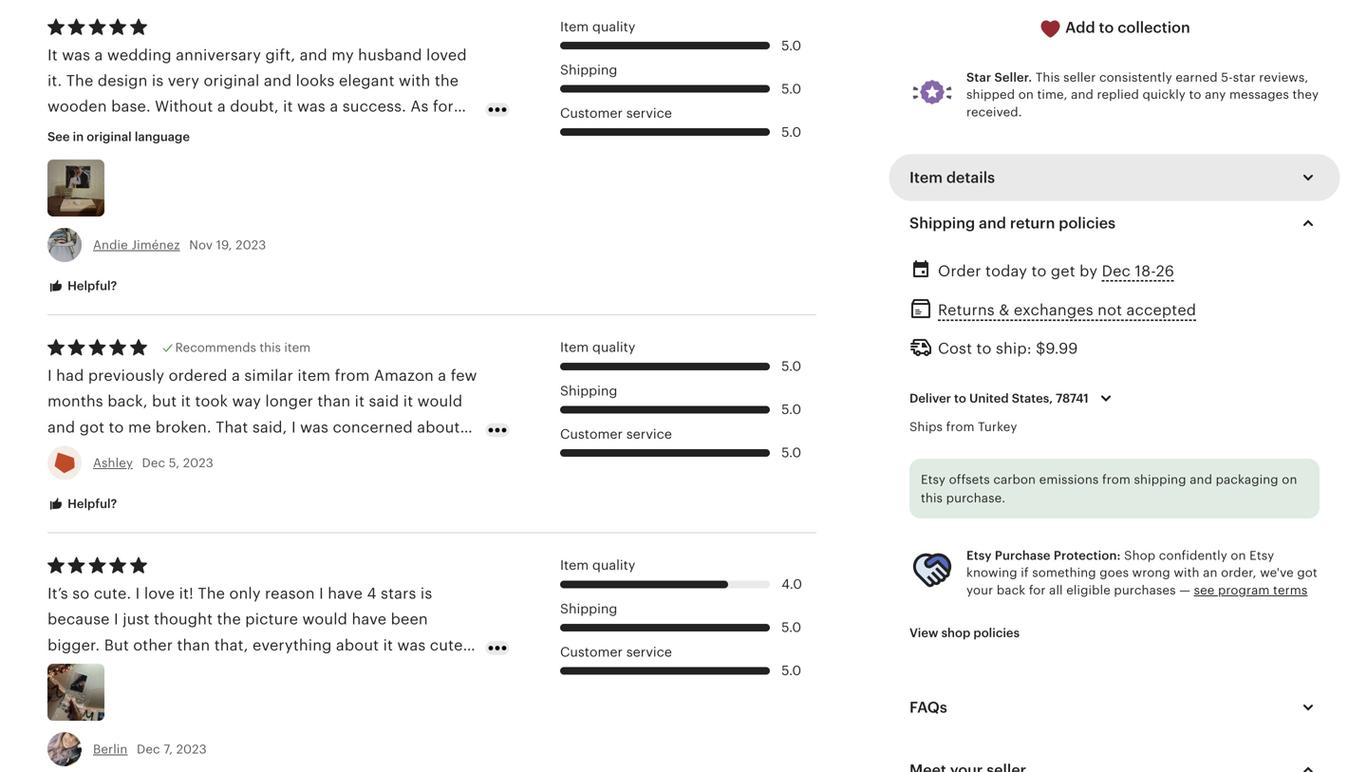 Task type: locate. For each thing, give the bounding box(es) containing it.
1 vertical spatial quality
[[593, 340, 636, 355]]

longer
[[265, 393, 313, 410]]

1 vertical spatial so
[[72, 585, 90, 602]]

0 vertical spatial with
[[399, 72, 431, 89]]

1 vertical spatial but
[[223, 445, 248, 462]]

quality for it's so cute. i love it! the only reason i have 4 stars is because i just thought the picture would have been bigger. but other than that, everything about it was cute 🥰
[[593, 558, 636, 573]]

0 horizontal spatial original
[[87, 130, 132, 144]]

turkey
[[978, 420, 1018, 434]]

3 customer service from the top
[[560, 644, 672, 659]]

my right try
[[356, 445, 378, 462]]

a up expected,
[[330, 98, 338, 115]]

on down "seller."
[[1019, 88, 1034, 102]]

1 horizontal spatial original
[[204, 72, 260, 89]]

shipping
[[1134, 472, 1187, 487]]

the up that,
[[217, 611, 241, 628]]

0 vertical spatial item quality
[[560, 19, 636, 34]]

love left 'it!!'
[[340, 496, 371, 513]]

2 horizontal spatial etsy
[[1250, 548, 1275, 563]]

all right at
[[269, 470, 286, 487]]

item up longer in the bottom of the page
[[298, 367, 331, 384]]

3 quality from the top
[[593, 558, 636, 573]]

earned
[[1176, 70, 1218, 84]]

got inside i had previously ordered a similar item from amazon a few months back, but it took way longer than it said it would and got to me broken. that said, i was concerned about trying to order it again, but figured i'd try my luck with etsy, and it didn't take long at all and is absolutely beautiful! i think my fiancee is going to love it!!
[[79, 419, 105, 436]]

was up i'd
[[300, 419, 329, 436]]

and up the going
[[291, 470, 318, 487]]

dec left 7,
[[137, 742, 160, 756]]

original down anniversary at the top left of page
[[204, 72, 260, 89]]

on inside this seller consistently earned 5-star reviews, shipped on time, and replied quickly to any messages they received.
[[1019, 88, 1034, 102]]

it down ashley link
[[118, 470, 128, 487]]

4
[[367, 585, 377, 602]]

it inside it's so cute. i love it! the only reason i have 4 stars is because i just thought the picture would have been bigger. but other than that, everything about it was cute 🥰
[[383, 637, 393, 654]]

faqs
[[910, 699, 948, 716]]

from up said at the left bottom of page
[[335, 367, 370, 384]]

0 vertical spatial my
[[332, 46, 354, 63]]

etsy up "we've"
[[1250, 548, 1275, 563]]

accepted
[[1127, 302, 1197, 319]]

view shop policies
[[910, 626, 1020, 640]]

helpful? button
[[33, 269, 131, 304], [33, 487, 131, 522]]

similar
[[244, 367, 293, 384]]

1 vertical spatial got
[[1298, 566, 1318, 580]]

policies
[[1059, 215, 1116, 232], [974, 626, 1020, 640]]

wooden
[[47, 98, 107, 115]]

0 horizontal spatial the
[[217, 611, 241, 628]]

0 horizontal spatial the
[[66, 72, 93, 89]]

a left few
[[438, 367, 447, 384]]

months
[[47, 393, 103, 410]]

2 vertical spatial from
[[1103, 472, 1131, 487]]

reason
[[265, 585, 315, 602]]

order
[[938, 263, 982, 280]]

etsy left offsets
[[921, 472, 946, 487]]

i right reason
[[319, 585, 324, 602]]

2 vertical spatial than
[[177, 637, 210, 654]]

2 vertical spatial 2023
[[176, 742, 207, 756]]

2 vertical spatial item quality
[[560, 558, 636, 573]]

1 helpful? button from the top
[[33, 269, 131, 304]]

2 vertical spatial service
[[626, 644, 672, 659]]

with up —
[[1174, 566, 1200, 580]]

2 vertical spatial quality
[[593, 558, 636, 573]]

with inside 'shop confidently on etsy knowing if something goes wrong with an order, we've got your back for all eligible purchases —'
[[1174, 566, 1200, 580]]

on right packaging
[[1282, 472, 1298, 487]]

an
[[1203, 566, 1218, 580]]

for right as
[[433, 98, 454, 115]]

1 vertical spatial from
[[946, 420, 975, 434]]

1 vertical spatial this
[[921, 491, 943, 505]]

service
[[626, 106, 672, 121], [626, 426, 672, 441], [626, 644, 672, 659]]

1 vertical spatial item
[[298, 367, 331, 384]]

got inside 'shop confidently on etsy knowing if something goes wrong with an order, we've got your back for all eligible purchases —'
[[1298, 566, 1318, 580]]

1 horizontal spatial about
[[417, 419, 460, 436]]

to right add
[[1099, 19, 1114, 36]]

0 horizontal spatial love
[[144, 585, 175, 602]]

purchase
[[995, 548, 1051, 563]]

1 helpful? from the top
[[65, 279, 117, 293]]

1 vertical spatial 2023
[[183, 456, 214, 470]]

a up way
[[232, 367, 240, 384]]

1 vertical spatial customer
[[560, 426, 623, 441]]

i left had at left
[[47, 367, 52, 384]]

is inside the it was a wedding anniversary gift, and my husband loved it. the design is very original and looks elegant with the wooden base. without a doubt, it was a success. as for shipping, it arrived earlier than expected, so wonderful.
[[152, 72, 164, 89]]

0 vertical spatial the
[[66, 72, 93, 89]]

it right said at the left bottom of page
[[403, 393, 413, 410]]

0 vertical spatial customer
[[560, 106, 623, 121]]

1 vertical spatial about
[[336, 637, 379, 654]]

2 quality from the top
[[593, 340, 636, 355]]

7 5.0 from the top
[[782, 620, 802, 635]]

1 horizontal spatial but
[[223, 445, 248, 462]]

on for packaging
[[1282, 472, 1298, 487]]

figured
[[252, 445, 305, 462]]

to left 'me'
[[109, 419, 124, 436]]

it left said at the left bottom of page
[[355, 393, 365, 410]]

1 quality from the top
[[593, 19, 636, 34]]

the inside it's so cute. i love it! the only reason i have 4 stars is because i just thought the picture would have been bigger. but other than that, everything about it was cute 🥰
[[217, 611, 241, 628]]

1 vertical spatial would
[[302, 611, 348, 628]]

my up elegant
[[332, 46, 354, 63]]

policies right the shop
[[974, 626, 1020, 640]]

1 vertical spatial with
[[417, 445, 449, 462]]

view details of this review photo by andie jiménez image
[[47, 160, 104, 217]]

about down 4
[[336, 637, 379, 654]]

0 vertical spatial on
[[1019, 88, 1034, 102]]

1 horizontal spatial would
[[418, 393, 463, 410]]

have down 4
[[352, 611, 387, 628]]

1 vertical spatial helpful? button
[[33, 487, 131, 522]]

and up looks
[[300, 46, 328, 63]]

1 item quality from the top
[[560, 19, 636, 34]]

3 service from the top
[[626, 644, 672, 659]]

0 vertical spatial policies
[[1059, 215, 1116, 232]]

1 service from the top
[[626, 106, 672, 121]]

shipping,
[[47, 124, 117, 141]]

item inside i had previously ordered a similar item from amazon a few months back, but it took way longer than it said it would and got to me broken. that said, i was concerned about trying to order it again, but figured i'd try my luck with etsy, and it didn't take long at all and is absolutely beautiful! i think my fiancee is going to love it!!
[[298, 367, 331, 384]]

about down few
[[417, 419, 460, 436]]

1 horizontal spatial on
[[1231, 548, 1247, 563]]

order
[[115, 445, 155, 462]]

6 5.0 from the top
[[782, 445, 802, 460]]

2 item quality from the top
[[560, 340, 636, 355]]

0 horizontal spatial would
[[302, 611, 348, 628]]

from left shipping
[[1103, 472, 1131, 487]]

with right luck
[[417, 445, 449, 462]]

it up didn't
[[159, 445, 169, 462]]

0 horizontal spatial for
[[433, 98, 454, 115]]

2023 for ashley dec 5, 2023
[[183, 456, 214, 470]]

0 horizontal spatial than
[[177, 637, 210, 654]]

0 vertical spatial helpful?
[[65, 279, 117, 293]]

on inside etsy offsets carbon emissions from shipping and packaging on this purchase.
[[1282, 472, 1298, 487]]

to left get
[[1032, 263, 1047, 280]]

2 5.0 from the top
[[782, 81, 802, 96]]

0 vertical spatial love
[[340, 496, 371, 513]]

1 vertical spatial original
[[87, 130, 132, 144]]

said,
[[252, 419, 287, 436]]

reviews,
[[1260, 70, 1309, 84]]

0 horizontal spatial policies
[[974, 626, 1020, 640]]

all inside 'shop confidently on etsy knowing if something goes wrong with an order, we've got your back for all eligible purchases —'
[[1050, 583, 1063, 597]]

got up terms
[[1298, 566, 1318, 580]]

but down that
[[223, 445, 248, 462]]

add to collection
[[1062, 19, 1191, 36]]

2023 right 7,
[[176, 742, 207, 756]]

love
[[340, 496, 371, 513], [144, 585, 175, 602]]

0 vertical spatial from
[[335, 367, 370, 384]]

is right stars
[[421, 585, 432, 602]]

etsy for etsy offsets carbon emissions from shipping and packaging on this purchase.
[[921, 472, 946, 487]]

love inside it's so cute. i love it! the only reason i have 4 stars is because i just thought the picture would have been bigger. but other than that, everything about it was cute 🥰
[[144, 585, 175, 602]]

item up similar
[[284, 341, 311, 355]]

would
[[418, 393, 463, 410], [302, 611, 348, 628]]

few
[[451, 367, 477, 384]]

0 vertical spatial but
[[152, 393, 177, 410]]

than down thought
[[177, 637, 210, 654]]

all down the something
[[1050, 583, 1063, 597]]

item quality for it was a wedding anniversary gift, and my husband loved it. the design is very original and looks elegant with the wooden base. without a doubt, it was a success. as for shipping, it arrived earlier than expected, so wonderful.
[[560, 19, 636, 34]]

jiménez
[[131, 238, 180, 252]]

0 vertical spatial would
[[418, 393, 463, 410]]

on inside 'shop confidently on etsy knowing if something goes wrong with an order, we've got your back for all eligible purchases —'
[[1231, 548, 1247, 563]]

quickly
[[1143, 88, 1186, 102]]

0 vertical spatial item
[[284, 341, 311, 355]]

1 horizontal spatial all
[[1050, 583, 1063, 597]]

been
[[391, 611, 428, 628]]

beautiful!
[[47, 496, 118, 513]]

1 vertical spatial service
[[626, 426, 672, 441]]

1 horizontal spatial got
[[1298, 566, 1318, 580]]

2 vertical spatial customer
[[560, 644, 623, 659]]

the right the it.
[[66, 72, 93, 89]]

the right it!
[[198, 585, 225, 602]]

dec up didn't
[[142, 456, 165, 470]]

said
[[369, 393, 399, 410]]

something
[[1033, 566, 1097, 580]]

etsy up knowing
[[967, 548, 992, 563]]

and left return at the top of the page
[[979, 215, 1007, 232]]

1 vertical spatial on
[[1282, 472, 1298, 487]]

3 item quality from the top
[[560, 558, 636, 573]]

helpful? down the etsy,
[[65, 497, 117, 511]]

etsy inside etsy offsets carbon emissions from shipping and packaging on this purchase.
[[921, 472, 946, 487]]

my down take
[[172, 496, 194, 513]]

shop
[[942, 626, 971, 640]]

was down been on the left of the page
[[397, 637, 426, 654]]

customer
[[560, 106, 623, 121], [560, 426, 623, 441], [560, 644, 623, 659]]

0 vertical spatial all
[[269, 470, 286, 487]]

and inside etsy offsets carbon emissions from shipping and packaging on this purchase.
[[1190, 472, 1213, 487]]

2 vertical spatial customer service
[[560, 644, 672, 659]]

from right ships
[[946, 420, 975, 434]]

and down seller
[[1071, 88, 1094, 102]]

luck
[[382, 445, 413, 462]]

on up order,
[[1231, 548, 1247, 563]]

1 horizontal spatial policies
[[1059, 215, 1116, 232]]

2 customer from the top
[[560, 426, 623, 441]]

to left order
[[95, 445, 111, 462]]

this seller consistently earned 5-star reviews, shipped on time, and replied quickly to any messages they received.
[[967, 70, 1319, 119]]

0 horizontal spatial so
[[72, 585, 90, 602]]

0 horizontal spatial from
[[335, 367, 370, 384]]

1 horizontal spatial for
[[1029, 583, 1046, 597]]

the
[[66, 72, 93, 89], [198, 585, 225, 602]]

1 vertical spatial love
[[144, 585, 175, 602]]

only
[[229, 585, 261, 602]]

0 vertical spatial helpful? button
[[33, 269, 131, 304]]

is
[[152, 72, 164, 89], [323, 470, 334, 487], [257, 496, 269, 513], [421, 585, 432, 602]]

1 vertical spatial dec
[[142, 456, 165, 470]]

the inside the it was a wedding anniversary gift, and my husband loved it. the design is very original and looks elegant with the wooden base. without a doubt, it was a success. as for shipping, it arrived earlier than expected, so wonderful.
[[66, 72, 93, 89]]

2 service from the top
[[626, 426, 672, 441]]

with inside i had previously ordered a similar item from amazon a few months back, but it took way longer than it said it would and got to me broken. that said, i was concerned about trying to order it again, but figured i'd try my luck with etsy, and it didn't take long at all and is absolutely beautiful! i think my fiancee is going to love it!!
[[417, 445, 449, 462]]

thought
[[154, 611, 213, 628]]

0 vertical spatial about
[[417, 419, 460, 436]]

1 customer from the top
[[560, 106, 623, 121]]

1 vertical spatial than
[[318, 393, 351, 410]]

1 horizontal spatial etsy
[[967, 548, 992, 563]]

2023
[[236, 238, 266, 252], [183, 456, 214, 470], [176, 742, 207, 756]]

0 horizontal spatial my
[[172, 496, 194, 513]]

wedding
[[107, 46, 172, 63]]

1 vertical spatial for
[[1029, 583, 1046, 597]]

it
[[283, 98, 293, 115], [121, 124, 131, 141], [181, 393, 191, 410], [355, 393, 365, 410], [403, 393, 413, 410], [159, 445, 169, 462], [118, 470, 128, 487], [383, 637, 393, 654]]

5.0
[[782, 38, 802, 53], [782, 81, 802, 96], [782, 124, 802, 140], [782, 358, 802, 374], [782, 402, 802, 417], [782, 445, 802, 460], [782, 620, 802, 635], [782, 663, 802, 678]]

2 helpful? from the top
[[65, 497, 117, 511]]

$
[[1036, 340, 1046, 357]]

than down doubt,
[[242, 124, 275, 141]]

0 horizontal spatial but
[[152, 393, 177, 410]]

2023 up take
[[183, 456, 214, 470]]

2 vertical spatial with
[[1174, 566, 1200, 580]]

item quality for i had previously ordered a similar item from amazon a few months back, but it took way longer than it said it would and got to me broken. that said, i was concerned about trying to order it again, but figured i'd try my luck with etsy, and it didn't take long at all and is absolutely beautiful! i think my fiancee is going to love it!!
[[560, 340, 636, 355]]

the inside it's so cute. i love it! the only reason i have 4 stars is because i just thought the picture would have been bigger. but other than that, everything about it was cute 🥰
[[198, 585, 225, 602]]

to down earned
[[1190, 88, 1202, 102]]

other
[[133, 637, 173, 654]]

1 horizontal spatial love
[[340, 496, 371, 513]]

customer service for it was a wedding anniversary gift, and my husband loved it. the design is very original and looks elegant with the wooden base. without a doubt, it was a success. as for shipping, it arrived earlier than expected, so wonderful.
[[560, 106, 672, 121]]

cute.
[[94, 585, 131, 602]]

got down months
[[79, 419, 105, 436]]

would up everything
[[302, 611, 348, 628]]

but up "broken."
[[152, 393, 177, 410]]

berlin link
[[93, 742, 128, 756]]

to inside button
[[1099, 19, 1114, 36]]

see
[[1194, 583, 1215, 597]]

see program terms
[[1194, 583, 1308, 597]]

0 horizontal spatial about
[[336, 637, 379, 654]]

this left purchase. at the bottom
[[921, 491, 943, 505]]

with up as
[[399, 72, 431, 89]]

absolutely
[[339, 470, 415, 487]]

than
[[242, 124, 275, 141], [318, 393, 351, 410], [177, 637, 210, 654]]

1 horizontal spatial from
[[946, 420, 975, 434]]

2 customer service from the top
[[560, 426, 672, 441]]

goes
[[1100, 566, 1129, 580]]

is down i'd
[[323, 470, 334, 487]]

2 horizontal spatial than
[[318, 393, 351, 410]]

received.
[[967, 105, 1022, 119]]

add to collection button
[[910, 5, 1320, 52]]

3 customer from the top
[[560, 644, 623, 659]]

is left very
[[152, 72, 164, 89]]

1 vertical spatial the
[[217, 611, 241, 628]]

and right shipping
[[1190, 472, 1213, 487]]

the down loved
[[435, 72, 459, 89]]

19,
[[216, 238, 232, 252]]

back
[[997, 583, 1026, 597]]

1 horizontal spatial this
[[921, 491, 943, 505]]

anniversary
[[176, 46, 261, 63]]

it down been on the left of the page
[[383, 637, 393, 654]]

this up similar
[[260, 341, 281, 355]]

about
[[417, 419, 460, 436], [336, 637, 379, 654]]

was inside i had previously ordered a similar item from amazon a few months back, but it took way longer than it said it would and got to me broken. that said, i was concerned about trying to order it again, but figured i'd try my luck with etsy, and it didn't take long at all and is absolutely beautiful! i think my fiancee is going to love it!!
[[300, 419, 329, 436]]

would down few
[[418, 393, 463, 410]]

andie jiménez link
[[93, 238, 180, 252]]

and up trying
[[47, 419, 75, 436]]

so inside the it was a wedding anniversary gift, and my husband loved it. the design is very original and looks elegant with the wooden base. without a doubt, it was a success. as for shipping, it arrived earlier than expected, so wonderful.
[[358, 124, 375, 141]]

1 customer service from the top
[[560, 106, 672, 121]]

0 vertical spatial this
[[260, 341, 281, 355]]

1 vertical spatial helpful?
[[65, 497, 117, 511]]

love left it!
[[144, 585, 175, 602]]

had
[[56, 367, 84, 384]]

dec
[[1102, 263, 1131, 280], [142, 456, 165, 470], [137, 742, 160, 756]]

1 horizontal spatial the
[[435, 72, 459, 89]]

to up ships from turkey
[[954, 391, 967, 406]]

customer service for i had previously ordered a similar item from amazon a few months back, but it took way longer than it said it would and got to me broken. that said, i was concerned about trying to order it again, but figured i'd try my luck with etsy, and it didn't take long at all and is absolutely beautiful! i think my fiancee is going to love it!!
[[560, 426, 672, 441]]

than right longer in the bottom of the page
[[318, 393, 351, 410]]

2 horizontal spatial on
[[1282, 472, 1298, 487]]

in
[[73, 130, 84, 144]]

for right back
[[1029, 583, 1046, 597]]

0 vertical spatial got
[[79, 419, 105, 436]]

quality for i had previously ordered a similar item from amazon a few months back, but it took way longer than it said it would and got to me broken. that said, i was concerned about trying to order it again, but figured i'd try my luck with etsy, and it didn't take long at all and is absolutely beautiful! i think my fiancee is going to love it!!
[[593, 340, 636, 355]]

recommends
[[175, 341, 256, 355]]

0 vertical spatial customer service
[[560, 106, 672, 121]]

5 5.0 from the top
[[782, 402, 802, 417]]

shipping and return policies button
[[893, 200, 1337, 246]]

1 horizontal spatial than
[[242, 124, 275, 141]]

helpful? button down ashley link
[[33, 487, 131, 522]]

and down gift, on the top left
[[264, 72, 292, 89]]

just
[[123, 611, 150, 628]]

helpful? down andie
[[65, 279, 117, 293]]

1 vertical spatial all
[[1050, 583, 1063, 597]]

2023 right 19,
[[236, 238, 266, 252]]

helpful? button down andie
[[33, 269, 131, 304]]

that,
[[214, 637, 248, 654]]

0 vertical spatial for
[[433, 98, 454, 115]]

2 vertical spatial dec
[[137, 742, 160, 756]]

1 vertical spatial the
[[198, 585, 225, 602]]

consistently
[[1100, 70, 1173, 84]]

0 horizontal spatial got
[[79, 419, 105, 436]]

1 horizontal spatial the
[[198, 585, 225, 602]]

to inside this seller consistently earned 5-star reviews, shipped on time, and replied quickly to any messages they received.
[[1190, 88, 1202, 102]]

i'd
[[310, 445, 327, 462]]

to right the going
[[321, 496, 336, 513]]

all inside i had previously ordered a similar item from amazon a few months back, but it took way longer than it said it would and got to me broken. that said, i was concerned about trying to order it again, but figured i'd try my luck with etsy, and it didn't take long at all and is absolutely beautiful! i think my fiancee is going to love it!!
[[269, 470, 286, 487]]

2 horizontal spatial my
[[356, 445, 378, 462]]

nov
[[189, 238, 213, 252]]

original right the in
[[87, 130, 132, 144]]

so right the it's
[[72, 585, 90, 602]]

but
[[104, 637, 129, 654]]

1 vertical spatial item quality
[[560, 340, 636, 355]]

item
[[560, 19, 589, 34], [910, 169, 943, 186], [560, 340, 589, 355], [560, 558, 589, 573]]

1 vertical spatial policies
[[974, 626, 1020, 640]]

0 vertical spatial have
[[328, 585, 363, 602]]

policies up by
[[1059, 215, 1116, 232]]

policies inside dropdown button
[[1059, 215, 1116, 232]]

have left 4
[[328, 585, 363, 602]]

0 vertical spatial the
[[435, 72, 459, 89]]

so down the success.
[[358, 124, 375, 141]]

as
[[411, 98, 429, 115]]

previously
[[88, 367, 165, 384]]

returns & exchanges not accepted button
[[938, 297, 1197, 324]]

1 horizontal spatial my
[[332, 46, 354, 63]]

0 vertical spatial service
[[626, 106, 672, 121]]

eligible
[[1067, 583, 1111, 597]]

0 horizontal spatial all
[[269, 470, 286, 487]]

emissions
[[1040, 472, 1099, 487]]

0 vertical spatial quality
[[593, 19, 636, 34]]

time,
[[1037, 88, 1068, 102]]

2023 for berlin dec 7, 2023
[[176, 742, 207, 756]]



Task type: vqa. For each thing, say whether or not it's contained in the screenshot.
got to the right
yes



Task type: describe. For each thing, give the bounding box(es) containing it.
add
[[1066, 19, 1096, 36]]

0 horizontal spatial this
[[260, 341, 281, 355]]

helpful? for first helpful? button
[[65, 279, 117, 293]]

with inside the it was a wedding anniversary gift, and my husband loved it. the design is very original and looks elegant with the wooden base. without a doubt, it was a success. as for shipping, it arrived earlier than expected, so wonderful.
[[399, 72, 431, 89]]

it left took
[[181, 393, 191, 410]]

i left think
[[122, 496, 127, 513]]

didn't
[[132, 470, 174, 487]]

0 vertical spatial dec
[[1102, 263, 1131, 280]]

see
[[47, 130, 70, 144]]

language
[[135, 130, 190, 144]]

than inside i had previously ordered a similar item from amazon a few months back, but it took way longer than it said it would and got to me broken. that said, i was concerned about trying to order it again, but figured i'd try my luck with etsy, and it didn't take long at all and is absolutely beautiful! i think my fiancee is going to love it!!
[[318, 393, 351, 410]]

by
[[1080, 263, 1098, 280]]

it right doubt,
[[283, 98, 293, 115]]

again,
[[173, 445, 218, 462]]

that
[[216, 419, 248, 436]]

item inside dropdown button
[[910, 169, 943, 186]]

to inside dropdown button
[[954, 391, 967, 406]]

ships from turkey
[[910, 420, 1018, 434]]

see in original language
[[47, 130, 190, 144]]

customer for it was a wedding anniversary gift, and my husband loved it. the design is very original and looks elegant with the wooden base. without a doubt, it was a success. as for shipping, it arrived earlier than expected, so wonderful.
[[560, 106, 623, 121]]

order today to get by dec 18-26
[[938, 263, 1175, 280]]

3 5.0 from the top
[[782, 124, 802, 140]]

5,
[[169, 456, 180, 470]]

ships
[[910, 420, 943, 434]]

2 vertical spatial my
[[172, 496, 194, 513]]

loved
[[426, 46, 467, 63]]

this inside etsy offsets carbon emissions from shipping and packaging on this purchase.
[[921, 491, 943, 505]]

this
[[1036, 70, 1060, 84]]

original inside "button"
[[87, 130, 132, 144]]

shipping for it was a wedding anniversary gift, and my husband loved it. the design is very original and looks elegant with the wooden base. without a doubt, it was a success. as for shipping, it arrived earlier than expected, so wonderful.
[[560, 62, 618, 77]]

stars
[[381, 585, 416, 602]]

2 helpful? button from the top
[[33, 487, 131, 522]]

on for shipped
[[1019, 88, 1034, 102]]

they
[[1293, 88, 1319, 102]]

way
[[232, 393, 261, 410]]

returns & exchanges not accepted
[[938, 302, 1197, 319]]

etsy for etsy purchase protection:
[[967, 548, 992, 563]]

view details of this review photo by berlin image
[[47, 664, 104, 721]]

item for it's so cute. i love it! the only reason i have 4 stars is because i just thought the picture would have been bigger. but other than that, everything about it was cute 🥰
[[560, 558, 589, 573]]

berlin
[[93, 742, 128, 756]]

star
[[967, 70, 992, 84]]

the inside the it was a wedding anniversary gift, and my husband loved it. the design is very original and looks elegant with the wooden base. without a doubt, it was a success. as for shipping, it arrived earlier than expected, so wonderful.
[[435, 72, 459, 89]]

1 5.0 from the top
[[782, 38, 802, 53]]

ordered
[[169, 367, 228, 384]]

is inside it's so cute. i love it! the only reason i have 4 stars is because i just thought the picture would have been bigger. but other than that, everything about it was cute 🥰
[[421, 585, 432, 602]]

ashley
[[93, 456, 133, 470]]

—
[[1180, 583, 1191, 597]]

7,
[[164, 742, 173, 756]]

than inside the it was a wedding anniversary gift, and my husband loved it. the design is very original and looks elegant with the wooden base. without a doubt, it was a success. as for shipping, it arrived earlier than expected, so wonderful.
[[242, 124, 275, 141]]

than inside it's so cute. i love it! the only reason i have 4 stars is because i just thought the picture would have been bigger. but other than that, everything about it was cute 🥰
[[177, 637, 210, 654]]

a up design
[[95, 46, 103, 63]]

terms
[[1274, 583, 1308, 597]]

cute
[[430, 637, 463, 654]]

confidently
[[1159, 548, 1228, 563]]

get
[[1051, 263, 1076, 280]]

it.
[[47, 72, 62, 89]]

packaging
[[1216, 472, 1279, 487]]

faqs button
[[893, 684, 1337, 730]]

everything
[[253, 637, 332, 654]]

it was a wedding anniversary gift, and my husband loved it. the design is very original and looks elegant with the wooden base. without a doubt, it was a success. as for shipping, it arrived earlier than expected, so wonderful.
[[47, 46, 467, 141]]

quality for it was a wedding anniversary gift, and my husband loved it. the design is very original and looks elegant with the wooden base. without a doubt, it was a success. as for shipping, it arrived earlier than expected, so wonderful.
[[593, 19, 636, 34]]

ship:
[[996, 340, 1032, 357]]

4 5.0 from the top
[[782, 358, 802, 374]]

andie jiménez nov 19, 2023
[[93, 238, 266, 252]]

united
[[970, 391, 1009, 406]]

order,
[[1221, 566, 1257, 580]]

purchases
[[1114, 583, 1176, 597]]

etsy offsets carbon emissions from shipping and packaging on this purchase.
[[921, 472, 1298, 505]]

item quality for it's so cute. i love it! the only reason i have 4 stars is because i just thought the picture would have been bigger. but other than that, everything about it was cute 🥰
[[560, 558, 636, 573]]

i right said,
[[291, 419, 296, 436]]

see in original language button
[[33, 120, 204, 154]]

it down base.
[[121, 124, 131, 141]]

dec for dec 5, 2023
[[142, 456, 165, 470]]

knowing
[[967, 566, 1018, 580]]

etsy purchase protection:
[[967, 548, 1121, 563]]

customer for it's so cute. i love it! the only reason i have 4 stars is because i just thought the picture would have been bigger. but other than that, everything about it was cute 🥰
[[560, 644, 623, 659]]

today
[[986, 263, 1028, 280]]

and inside this seller consistently earned 5-star reviews, shipped on time, and replied quickly to any messages they received.
[[1071, 88, 1094, 102]]

was right it
[[62, 46, 90, 63]]

service for it's so cute. i love it! the only reason i have 4 stars is because i just thought the picture would have been bigger. but other than that, everything about it was cute 🥰
[[626, 644, 672, 659]]

was down looks
[[297, 98, 326, 115]]

trying
[[47, 445, 91, 462]]

earlier
[[191, 124, 238, 141]]

and inside dropdown button
[[979, 215, 1007, 232]]

cost
[[938, 340, 973, 357]]

i left just
[[114, 611, 119, 628]]

shipping inside dropdown button
[[910, 215, 975, 232]]

would inside it's so cute. i love it! the only reason i have 4 stars is because i just thought the picture would have been bigger. but other than that, everything about it was cute 🥰
[[302, 611, 348, 628]]

berlin dec 7, 2023
[[93, 742, 207, 756]]

customer for i had previously ordered a similar item from amazon a few months back, but it took way longer than it said it would and got to me broken. that said, i was concerned about trying to order it again, but figured i'd try my luck with etsy, and it didn't take long at all and is absolutely beautiful! i think my fiancee is going to love it!!
[[560, 426, 623, 441]]

it!!
[[375, 496, 394, 513]]

it
[[47, 46, 58, 63]]

from inside etsy offsets carbon emissions from shipping and packaging on this purchase.
[[1103, 472, 1131, 487]]

design
[[98, 72, 148, 89]]

26
[[1156, 263, 1175, 280]]

service for i had previously ordered a similar item from amazon a few months back, but it took way longer than it said it would and got to me broken. that said, i was concerned about trying to order it again, but figured i'd try my luck with etsy, and it didn't take long at all and is absolutely beautiful! i think my fiancee is going to love it!!
[[626, 426, 672, 441]]

replied
[[1097, 88, 1140, 102]]

shipping for i had previously ordered a similar item from amazon a few months back, but it took way longer than it said it would and got to me broken. that said, i was concerned about trying to order it again, but figured i'd try my luck with etsy, and it didn't take long at all and is absolutely beautiful! i think my fiancee is going to love it!!
[[560, 383, 618, 398]]

item for it was a wedding anniversary gift, and my husband loved it. the design is very original and looks elegant with the wooden base. without a doubt, it was a success. as for shipping, it arrived earlier than expected, so wonderful.
[[560, 19, 589, 34]]

base.
[[111, 98, 151, 115]]

about inside it's so cute. i love it! the only reason i have 4 stars is because i just thought the picture would have been bigger. but other than that, everything about it was cute 🥰
[[336, 637, 379, 654]]

1 vertical spatial my
[[356, 445, 378, 462]]

for inside the it was a wedding anniversary gift, and my husband loved it. the design is very original and looks elegant with the wooden base. without a doubt, it was a success. as for shipping, it arrived earlier than expected, so wonderful.
[[433, 98, 454, 115]]

shipping for it's so cute. i love it! the only reason i have 4 stars is because i just thought the picture would have been bigger. but other than that, everything about it was cute 🥰
[[560, 601, 618, 616]]

not
[[1098, 302, 1123, 319]]

item details button
[[893, 155, 1337, 200]]

0 vertical spatial 2023
[[236, 238, 266, 252]]

andie
[[93, 238, 128, 252]]

going
[[273, 496, 316, 513]]

4.0
[[782, 576, 802, 592]]

arrived
[[135, 124, 187, 141]]

collection
[[1118, 19, 1191, 36]]

is down at
[[257, 496, 269, 513]]

and down ashley link
[[86, 470, 114, 487]]

item details
[[910, 169, 995, 186]]

amazon
[[374, 367, 434, 384]]

about inside i had previously ordered a similar item from amazon a few months back, but it took way longer than it said it would and got to me broken. that said, i was concerned about trying to order it again, but figured i'd try my luck with etsy, and it didn't take long at all and is absolutely beautiful! i think my fiancee is going to love it!!
[[417, 419, 460, 436]]

shipped
[[967, 88, 1015, 102]]

my inside the it was a wedding anniversary gift, and my husband loved it. the design is very original and looks elegant with the wooden base. without a doubt, it was a success. as for shipping, it arrived earlier than expected, so wonderful.
[[332, 46, 354, 63]]

1 vertical spatial have
[[352, 611, 387, 628]]

8 5.0 from the top
[[782, 663, 802, 678]]

any
[[1205, 88, 1226, 102]]

i right cute.
[[135, 585, 140, 602]]

to right the cost
[[977, 340, 992, 357]]

back,
[[108, 393, 148, 410]]

🥰
[[47, 663, 63, 680]]

was inside it's so cute. i love it! the only reason i have 4 stars is because i just thought the picture would have been bigger. but other than that, everything about it was cute 🥰
[[397, 637, 426, 654]]

9.99
[[1046, 340, 1078, 357]]

protection:
[[1054, 548, 1121, 563]]

love inside i had previously ordered a similar item from amazon a few months back, but it took way longer than it said it would and got to me broken. that said, i was concerned about trying to order it again, but figured i'd try my luck with etsy, and it didn't take long at all and is absolutely beautiful! i think my fiancee is going to love it!!
[[340, 496, 371, 513]]

from inside i had previously ordered a similar item from amazon a few months back, but it took way longer than it said it would and got to me broken. that said, i was concerned about trying to order it again, but figured i'd try my luck with etsy, and it didn't take long at all and is absolutely beautiful! i think my fiancee is going to love it!!
[[335, 367, 370, 384]]

would inside i had previously ordered a similar item from amazon a few months back, but it took way longer than it said it would and got to me broken. that said, i was concerned about trying to order it again, but figured i'd try my luck with etsy, and it didn't take long at all and is absolutely beautiful! i think my fiancee is going to love it!!
[[418, 393, 463, 410]]

original inside the it was a wedding anniversary gift, and my husband loved it. the design is very original and looks elegant with the wooden base. without a doubt, it was a success. as for shipping, it arrived earlier than expected, so wonderful.
[[204, 72, 260, 89]]

return
[[1010, 215, 1055, 232]]

policies inside button
[[974, 626, 1020, 640]]

deliver to united states, 78741 button
[[896, 379, 1132, 418]]

customer service for it's so cute. i love it! the only reason i have 4 stars is because i just thought the picture would have been bigger. but other than that, everything about it was cute 🥰
[[560, 644, 672, 659]]

messages
[[1230, 88, 1290, 102]]

at
[[251, 470, 265, 487]]

etsy inside 'shop confidently on etsy knowing if something goes wrong with an order, we've got your back for all eligible purchases —'
[[1250, 548, 1275, 563]]

it's
[[47, 585, 68, 602]]

your
[[967, 583, 994, 597]]

helpful? for second helpful? button
[[65, 497, 117, 511]]

wrong
[[1133, 566, 1171, 580]]

a up earlier
[[217, 98, 226, 115]]

states,
[[1012, 391, 1053, 406]]

we've
[[1260, 566, 1294, 580]]

dec for dec 7, 2023
[[137, 742, 160, 756]]

elegant
[[339, 72, 395, 89]]

so inside it's so cute. i love it! the only reason i have 4 stars is because i just thought the picture would have been bigger. but other than that, everything about it was cute 🥰
[[72, 585, 90, 602]]

service for it was a wedding anniversary gift, and my husband loved it. the design is very original and looks elegant with the wooden base. without a doubt, it was a success. as for shipping, it arrived earlier than expected, so wonderful.
[[626, 106, 672, 121]]

for inside 'shop confidently on etsy knowing if something goes wrong with an order, we've got your back for all eligible purchases —'
[[1029, 583, 1046, 597]]

item for i had previously ordered a similar item from amazon a few months back, but it took way longer than it said it would and got to me broken. that said, i was concerned about trying to order it again, but figured i'd try my luck with etsy, and it didn't take long at all and is absolutely beautiful! i think my fiancee is going to love it!!
[[560, 340, 589, 355]]

seller.
[[995, 70, 1033, 84]]



